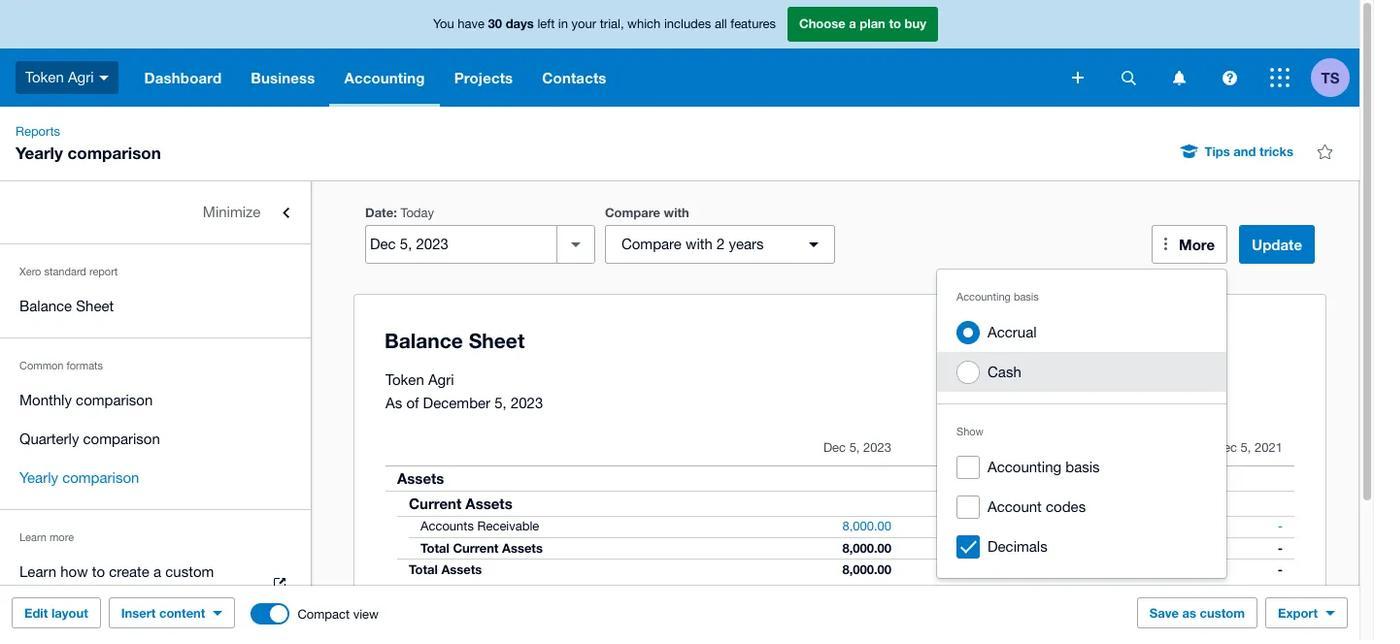 Task type: vqa. For each thing, say whether or not it's contained in the screenshot.
a within the Learn how to create a custom report
yes



Task type: locate. For each thing, give the bounding box(es) containing it.
token up the of
[[386, 372, 424, 388]]

0 vertical spatial to
[[889, 16, 901, 31]]

1 vertical spatial 2023
[[863, 441, 892, 455]]

agri inside token agri as of december 5, 2023
[[428, 372, 454, 388]]

days
[[506, 16, 534, 31]]

2021
[[1255, 441, 1283, 455]]

yearly down reports link
[[16, 143, 63, 163]]

accrual
[[988, 324, 1037, 341]]

dec left 2021 at right
[[1215, 441, 1237, 455]]

dec for dec 5, 2021
[[1215, 441, 1237, 455]]

1 vertical spatial basis
[[1066, 459, 1100, 476]]

1 horizontal spatial and
[[1234, 144, 1256, 159]]

a left plan
[[849, 16, 856, 31]]

xero
[[19, 266, 41, 278]]

export
[[1278, 606, 1318, 622]]

years
[[729, 236, 764, 253]]

token up reports
[[25, 69, 64, 85]]

1 vertical spatial 8,000.00
[[842, 541, 892, 556]]

report inside the learn how to create a custom report
[[19, 588, 58, 604]]

1 vertical spatial with
[[686, 236, 713, 253]]

dashboard
[[144, 69, 222, 86]]

1 learn from the top
[[19, 532, 47, 544]]

comparison down formats
[[76, 392, 153, 409]]

0 vertical spatial agri
[[68, 69, 94, 85]]

contacts button
[[528, 49, 621, 107]]

minimize
[[203, 204, 261, 220]]

0 horizontal spatial 2023
[[511, 395, 543, 412]]

2023 right the december
[[511, 395, 543, 412]]

to right the how
[[92, 564, 105, 581]]

agri up the december
[[428, 372, 454, 388]]

assets up the current assets
[[397, 470, 444, 488]]

1 horizontal spatial custom
[[1200, 606, 1245, 622]]

accounting basis
[[957, 291, 1039, 303], [988, 459, 1100, 476]]

decimals
[[988, 539, 1048, 556]]

token agri
[[25, 69, 94, 85]]

your
[[572, 17, 596, 31]]

0 horizontal spatial report
[[19, 588, 58, 604]]

create
[[109, 564, 149, 581]]

yearly
[[16, 143, 63, 163], [19, 470, 58, 487]]

assets up accounts receivable
[[466, 495, 512, 513]]

1 horizontal spatial dec
[[1215, 441, 1237, 455]]

1 dec from the left
[[823, 441, 846, 455]]

1 vertical spatial a
[[153, 564, 161, 581]]

have
[[458, 17, 485, 31]]

0 vertical spatial 8,000.00
[[842, 520, 892, 534]]

1 horizontal spatial a
[[849, 16, 856, 31]]

comparison up minimize button
[[68, 143, 161, 163]]

group
[[937, 270, 1227, 579]]

insert content button
[[108, 598, 235, 629]]

minimize button
[[0, 193, 311, 232]]

business
[[251, 69, 315, 86]]

basis up account codes button
[[1066, 459, 1100, 476]]

0 vertical spatial basis
[[1014, 291, 1039, 303]]

dec
[[823, 441, 846, 455], [1215, 441, 1237, 455]]

0 horizontal spatial dec
[[823, 441, 846, 455]]

insert
[[121, 606, 156, 622]]

accounting basis button
[[937, 448, 1227, 488]]

0 horizontal spatial basis
[[1014, 291, 1039, 303]]

0 vertical spatial token
[[25, 69, 64, 85]]

accounting basis up account codes
[[988, 459, 1100, 476]]

total for total assets
[[409, 562, 438, 578]]

choose
[[799, 16, 846, 31]]

dashboard link
[[130, 49, 236, 107]]

more
[[49, 532, 74, 544]]

0 horizontal spatial 5,
[[495, 395, 507, 412]]

reports link
[[8, 122, 68, 142]]

-
[[1278, 520, 1283, 534], [1278, 541, 1283, 556], [1082, 562, 1087, 578], [1278, 562, 1283, 578]]

svg image inside token agri popup button
[[99, 76, 108, 80]]

1 vertical spatial report
[[19, 588, 58, 604]]

agri up reports yearly comparison
[[68, 69, 94, 85]]

and left equity
[[467, 585, 493, 602]]

0 vertical spatial with
[[664, 205, 689, 220]]

agri for token agri as of december 5, 2023
[[428, 372, 454, 388]]

0 horizontal spatial a
[[153, 564, 161, 581]]

learn for learn more
[[19, 532, 47, 544]]

comparison down monthly comparison link on the left bottom of the page
[[83, 431, 160, 448]]

formats
[[67, 360, 103, 372]]

1 vertical spatial and
[[467, 585, 493, 602]]

1 vertical spatial token
[[386, 372, 424, 388]]

layout
[[51, 606, 88, 622]]

comparison inside reports yearly comparison
[[68, 143, 161, 163]]

to inside banner
[[889, 16, 901, 31]]

tricks
[[1260, 144, 1294, 159]]

1 vertical spatial to
[[92, 564, 105, 581]]

0 horizontal spatial agri
[[68, 69, 94, 85]]

0 vertical spatial and
[[1234, 144, 1256, 159]]

to inside the learn how to create a custom report
[[92, 564, 105, 581]]

1 vertical spatial agri
[[428, 372, 454, 388]]

banner containing ts
[[0, 0, 1360, 107]]

token agri as of december 5, 2023
[[386, 372, 543, 412]]

basis
[[1014, 291, 1039, 303], [1066, 459, 1100, 476]]

total up liabilities
[[409, 562, 438, 578]]

custom right as
[[1200, 606, 1245, 622]]

1 vertical spatial compare
[[621, 236, 682, 253]]

total
[[421, 541, 449, 556], [409, 562, 438, 578]]

current up accounts at the bottom of the page
[[409, 495, 461, 513]]

2 learn from the top
[[19, 564, 56, 581]]

svg image
[[1173, 70, 1185, 85], [1072, 72, 1084, 84]]

compact view
[[298, 607, 379, 622]]

3 8,000.00 from the top
[[842, 562, 892, 578]]

compare down compare with
[[621, 236, 682, 253]]

current
[[409, 495, 461, 513], [453, 541, 499, 556]]

5, right the december
[[495, 395, 507, 412]]

8,000.00 for total assets
[[842, 562, 892, 578]]

1 vertical spatial accounting basis
[[988, 459, 1100, 476]]

0 horizontal spatial token
[[25, 69, 64, 85]]

1 horizontal spatial agri
[[428, 372, 454, 388]]

common
[[19, 360, 64, 372]]

agri inside popup button
[[68, 69, 94, 85]]

monthly
[[19, 392, 72, 409]]

0 vertical spatial current
[[409, 495, 461, 513]]

and right the tips
[[1234, 144, 1256, 159]]

with up compare with 2 years
[[664, 205, 689, 220]]

0 horizontal spatial to
[[92, 564, 105, 581]]

0 vertical spatial yearly
[[16, 143, 63, 163]]

ts
[[1321, 68, 1340, 86]]

assets
[[397, 470, 444, 488], [466, 495, 512, 513], [502, 541, 543, 556], [441, 562, 482, 578]]

token inside token agri popup button
[[25, 69, 64, 85]]

30
[[488, 16, 502, 31]]

and inside button
[[1234, 144, 1256, 159]]

2023 inside report output element
[[863, 441, 892, 455]]

agri
[[68, 69, 94, 85], [428, 372, 454, 388]]

update button
[[1239, 225, 1315, 264]]

5, up 8,000.00 link
[[849, 441, 860, 455]]

basis inside button
[[1066, 459, 1100, 476]]

0 vertical spatial a
[[849, 16, 856, 31]]

quarterly comparison link
[[0, 421, 311, 459]]

1 vertical spatial custom
[[1200, 606, 1245, 622]]

common formats
[[19, 360, 103, 372]]

report up edit
[[19, 588, 58, 604]]

1 horizontal spatial report
[[89, 266, 118, 278]]

dec for dec 5, 2023
[[823, 441, 846, 455]]

2023
[[511, 395, 543, 412], [863, 441, 892, 455]]

current down accounts receivable
[[453, 541, 499, 556]]

list box
[[937, 270, 1227, 579]]

learn how to create a custom report link
[[0, 554, 311, 616]]

includes
[[664, 17, 711, 31]]

and inside report output element
[[467, 585, 493, 602]]

all
[[715, 17, 727, 31]]

edit layout
[[24, 606, 88, 622]]

december
[[423, 395, 491, 412]]

balance sheet
[[19, 298, 114, 315]]

0 vertical spatial accounting basis
[[957, 291, 1039, 303]]

0 horizontal spatial svg image
[[1072, 72, 1084, 84]]

5,
[[495, 395, 507, 412], [849, 441, 860, 455], [1241, 441, 1251, 455]]

token for token agri as of december 5, 2023
[[386, 372, 424, 388]]

a right create
[[153, 564, 161, 581]]

basis up accrual
[[1014, 291, 1039, 303]]

0 horizontal spatial and
[[467, 585, 493, 602]]

custom up content
[[165, 564, 214, 581]]

with
[[664, 205, 689, 220], [686, 236, 713, 253]]

compare for compare with
[[605, 205, 660, 220]]

banner
[[0, 0, 1360, 107]]

5, left 2021 at right
[[1241, 441, 1251, 455]]

which
[[627, 17, 661, 31]]

dec up 8,000.00 link
[[823, 441, 846, 455]]

learn inside the learn how to create a custom report
[[19, 564, 56, 581]]

0 vertical spatial custom
[[165, 564, 214, 581]]

and
[[1234, 144, 1256, 159], [467, 585, 493, 602]]

1 vertical spatial total
[[409, 562, 438, 578]]

to left the buy in the right top of the page
[[889, 16, 901, 31]]

2 8,000.00 from the top
[[842, 541, 892, 556]]

report up sheet
[[89, 266, 118, 278]]

2 dec from the left
[[1215, 441, 1237, 455]]

agri for token agri
[[68, 69, 94, 85]]

plan
[[860, 16, 886, 31]]

as
[[386, 395, 402, 412]]

save
[[1150, 606, 1179, 622]]

edit layout button
[[12, 598, 101, 629]]

1 vertical spatial learn
[[19, 564, 56, 581]]

accounting inside popup button
[[344, 69, 425, 86]]

token inside token agri as of december 5, 2023
[[386, 372, 424, 388]]

1 horizontal spatial to
[[889, 16, 901, 31]]

custom inside save as custom button
[[1200, 606, 1245, 622]]

a
[[849, 16, 856, 31], [153, 564, 161, 581]]

2 vertical spatial 8,000.00
[[842, 562, 892, 578]]

today
[[400, 206, 434, 220]]

learn down learn more
[[19, 564, 56, 581]]

as
[[1182, 606, 1196, 622]]

comparison down quarterly comparison at the bottom of page
[[62, 470, 139, 487]]

yearly down quarterly
[[19, 470, 58, 487]]

accounting
[[344, 69, 425, 86], [957, 291, 1011, 303], [988, 459, 1062, 476]]

0 vertical spatial 2023
[[511, 395, 543, 412]]

learn left the 'more'
[[19, 532, 47, 544]]

total up total assets
[[421, 541, 449, 556]]

account codes button
[[937, 488, 1227, 527]]

0 vertical spatial learn
[[19, 532, 47, 544]]

total for total current assets
[[421, 541, 449, 556]]

current assets
[[409, 495, 512, 513]]

in
[[558, 17, 568, 31]]

with left 2
[[686, 236, 713, 253]]

more button
[[1152, 225, 1228, 264]]

0 vertical spatial compare
[[605, 205, 660, 220]]

1 horizontal spatial 2023
[[863, 441, 892, 455]]

compare up compare with 2 years
[[605, 205, 660, 220]]

1 horizontal spatial token
[[386, 372, 424, 388]]

2 horizontal spatial 5,
[[1241, 441, 1251, 455]]

0 horizontal spatial custom
[[165, 564, 214, 581]]

compare with 2 years
[[621, 236, 764, 253]]

2 vertical spatial accounting
[[988, 459, 1062, 476]]

tips
[[1205, 144, 1230, 159]]

1 horizontal spatial 5,
[[849, 441, 860, 455]]

5, for dec 5, 2021
[[1241, 441, 1251, 455]]

0 vertical spatial total
[[421, 541, 449, 556]]

token agri button
[[0, 49, 130, 107]]

date
[[365, 205, 393, 220]]

save as custom
[[1150, 606, 1245, 622]]

0 vertical spatial accounting
[[344, 69, 425, 86]]

1 horizontal spatial basis
[[1066, 459, 1100, 476]]

accounting basis up accrual
[[957, 291, 1039, 303]]

svg image
[[1270, 68, 1290, 87], [1121, 70, 1136, 85], [1222, 70, 1237, 85], [99, 76, 108, 80]]

2023 up 8,000.00 link
[[863, 441, 892, 455]]



Task type: describe. For each thing, give the bounding box(es) containing it.
sheet
[[76, 298, 114, 315]]

comparison for yearly comparison
[[62, 470, 139, 487]]

receivable
[[477, 520, 539, 534]]

a inside the learn how to create a custom report
[[153, 564, 161, 581]]

add to favourites image
[[1305, 132, 1344, 171]]

and for liabilities
[[467, 585, 493, 602]]

yearly comparison
[[19, 470, 139, 487]]

dec 5, 2023
[[823, 441, 892, 455]]

insert content
[[121, 606, 205, 622]]

update
[[1252, 236, 1302, 253]]

trial,
[[600, 17, 624, 31]]

dec 5, 2021
[[1215, 441, 1283, 455]]

decimals button
[[937, 527, 1227, 567]]

1 horizontal spatial svg image
[[1173, 70, 1185, 85]]

choose a plan to buy
[[799, 16, 926, 31]]

1 vertical spatial current
[[453, 541, 499, 556]]

export button
[[1265, 598, 1348, 629]]

comparison for quarterly comparison
[[83, 431, 160, 448]]

accounting inside button
[[988, 459, 1062, 476]]

report output element
[[386, 431, 1295, 641]]

accounting button
[[330, 49, 440, 107]]

quarterly comparison
[[19, 431, 160, 448]]

balance sheet link
[[0, 287, 311, 326]]

5, for dec 5, 2023
[[849, 441, 860, 455]]

left
[[537, 17, 555, 31]]

date : today
[[365, 205, 434, 220]]

liabilities and equity
[[397, 585, 541, 602]]

reports
[[16, 124, 60, 139]]

1 8,000.00 from the top
[[842, 520, 892, 534]]

Select end date field
[[366, 226, 556, 263]]

monthly comparison
[[19, 392, 153, 409]]

tips and tricks
[[1205, 144, 1294, 159]]

compare for compare with 2 years
[[621, 236, 682, 253]]

of
[[406, 395, 419, 412]]

custom inside the learn how to create a custom report
[[165, 564, 214, 581]]

with for compare with 2 years
[[686, 236, 713, 253]]

projects button
[[440, 49, 528, 107]]

content
[[159, 606, 205, 622]]

standard
[[44, 266, 86, 278]]

account codes
[[988, 499, 1086, 516]]

xero standard report
[[19, 266, 118, 278]]

5, inside token agri as of december 5, 2023
[[495, 395, 507, 412]]

cash button
[[937, 353, 1227, 392]]

token for token agri
[[25, 69, 64, 85]]

cash
[[988, 364, 1021, 381]]

group containing accrual
[[937, 270, 1227, 579]]

edit
[[24, 606, 48, 622]]

8,000.00 for total current assets
[[842, 541, 892, 556]]

you
[[433, 17, 454, 31]]

2023 inside token agri as of december 5, 2023
[[511, 395, 543, 412]]

show
[[957, 426, 984, 438]]

ts button
[[1311, 49, 1360, 107]]

total assets
[[409, 562, 482, 578]]

accounts
[[421, 520, 474, 534]]

learn for learn how to create a custom report
[[19, 564, 56, 581]]

0 vertical spatial report
[[89, 266, 118, 278]]

Report title field
[[380, 320, 1287, 364]]

with for compare with
[[664, 205, 689, 220]]

total current assets
[[421, 541, 543, 556]]

codes
[[1046, 499, 1086, 516]]

compact
[[298, 607, 350, 622]]

accounting basis inside button
[[988, 459, 1100, 476]]

1 vertical spatial accounting
[[957, 291, 1011, 303]]

compare with
[[605, 205, 689, 220]]

features
[[731, 17, 776, 31]]

how
[[60, 564, 88, 581]]

:
[[393, 205, 397, 220]]

learn how to create a custom report
[[19, 564, 214, 604]]

assets up liabilities and equity
[[441, 562, 482, 578]]

assets down 'receivable'
[[502, 541, 543, 556]]

contacts
[[542, 69, 607, 86]]

account
[[988, 499, 1042, 516]]

yearly inside reports yearly comparison
[[16, 143, 63, 163]]

2
[[717, 236, 725, 253]]

learn more
[[19, 532, 74, 544]]

8,000.00 link
[[831, 518, 903, 537]]

tips and tricks button
[[1170, 136, 1305, 167]]

monthly comparison link
[[0, 382, 311, 421]]

business button
[[236, 49, 330, 107]]

- link
[[1266, 518, 1295, 537]]

balance
[[19, 298, 72, 315]]

comparison for monthly comparison
[[76, 392, 153, 409]]

and for tips
[[1234, 144, 1256, 159]]

accounts receivable
[[421, 520, 539, 534]]

equity
[[497, 585, 541, 602]]

save as custom button
[[1137, 598, 1258, 629]]

list of convenience dates image
[[556, 225, 595, 264]]

projects
[[454, 69, 513, 86]]

accrual button
[[937, 313, 1227, 353]]

you have 30 days left in your trial, which includes all features
[[433, 16, 776, 31]]

reports yearly comparison
[[16, 124, 161, 163]]

list box containing accrual
[[937, 270, 1227, 579]]

view
[[353, 607, 379, 622]]

1 vertical spatial yearly
[[19, 470, 58, 487]]



